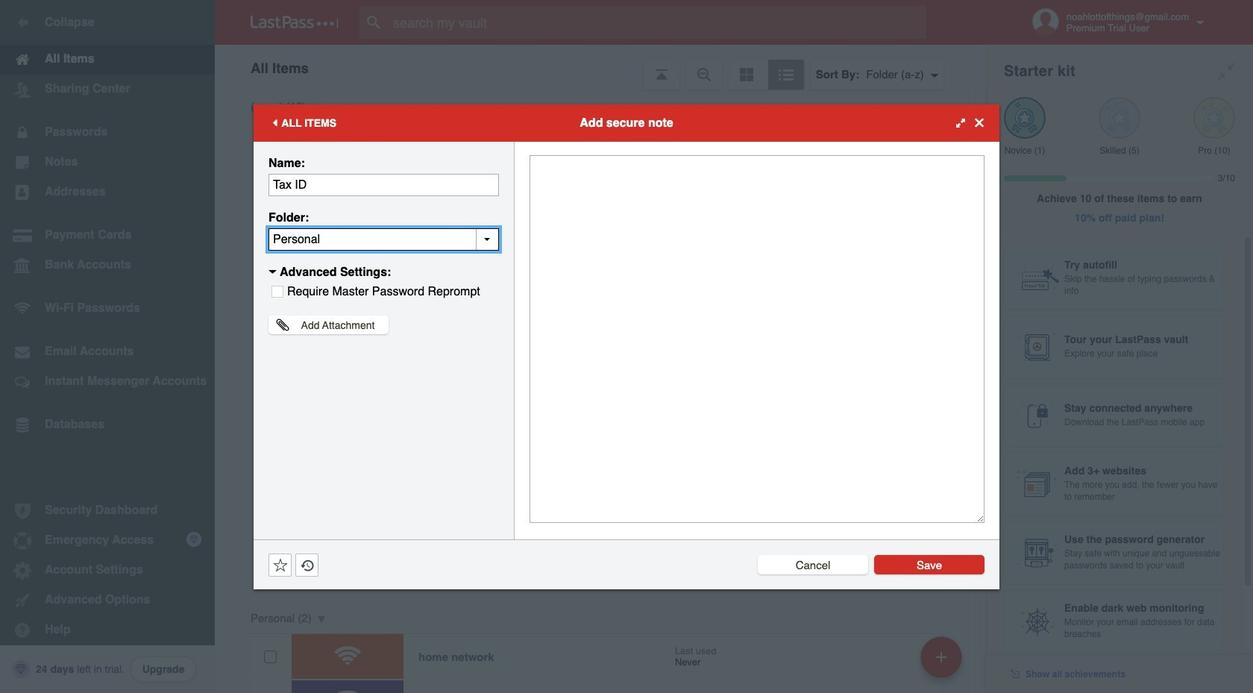 Task type: describe. For each thing, give the bounding box(es) containing it.
Search search field
[[360, 6, 956, 39]]

new item image
[[936, 652, 947, 662]]



Task type: locate. For each thing, give the bounding box(es) containing it.
new item navigation
[[915, 632, 971, 693]]

dialog
[[254, 104, 1000, 589]]

lastpass image
[[251, 16, 339, 29]]

None text field
[[269, 173, 499, 196], [269, 228, 499, 250], [269, 173, 499, 196], [269, 228, 499, 250]]

None text field
[[530, 155, 985, 523]]

search my vault text field
[[360, 6, 956, 39]]

main navigation navigation
[[0, 0, 215, 693]]

vault options navigation
[[215, 45, 986, 90]]



